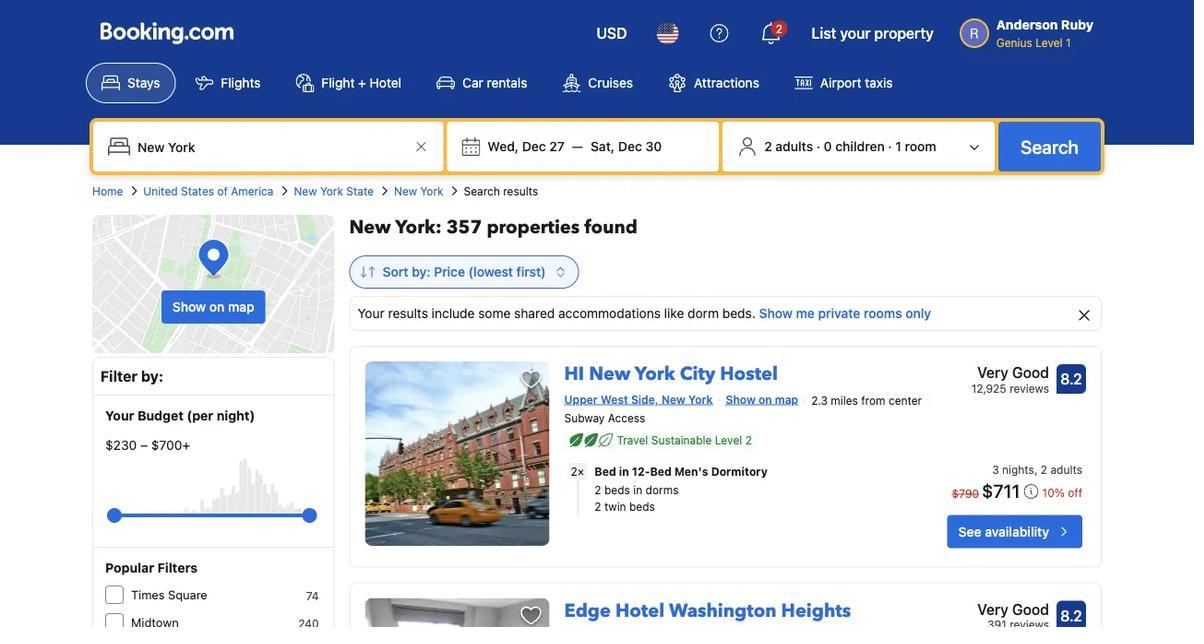 Task type: describe. For each thing, give the bounding box(es) containing it.
new york link
[[394, 183, 444, 199]]

off
[[1069, 487, 1083, 500]]

0 horizontal spatial in
[[619, 466, 630, 479]]

of
[[217, 185, 228, 198]]

2 adults · 0 children · 1 room button
[[731, 129, 988, 164]]

1 horizontal spatial show on map
[[726, 393, 799, 406]]

Where are you going? field
[[130, 130, 410, 163]]

men's
[[675, 466, 709, 479]]

new york
[[394, 185, 444, 198]]

home
[[92, 185, 123, 198]]

times square
[[131, 589, 208, 603]]

upper
[[565, 393, 598, 406]]

your for your results include some shared accommodations like dorm beds. show me private rooms only
[[358, 306, 385, 321]]

york:
[[395, 215, 442, 241]]

only
[[906, 306, 932, 321]]

search button
[[999, 122, 1102, 172]]

cruises
[[589, 75, 633, 90]]

$230 – $700+
[[105, 438, 190, 453]]

york down city
[[689, 393, 713, 406]]

travel
[[617, 435, 649, 448]]

new york state link
[[294, 183, 374, 199]]

by: for filter
[[141, 368, 164, 386]]

miles
[[831, 395, 859, 408]]

rooms
[[864, 306, 903, 321]]

2.3
[[812, 395, 828, 408]]

list your property
[[812, 24, 934, 42]]

adults inside button
[[776, 139, 814, 154]]

hi new york city hostel
[[565, 362, 778, 387]]

times
[[131, 589, 165, 603]]

1 scored 8.2 element from the top
[[1057, 365, 1087, 394]]

2 bed from the left
[[651, 466, 672, 479]]

york up side,
[[635, 362, 676, 387]]

america
[[231, 185, 274, 198]]

2 inside button
[[765, 139, 773, 154]]

dorm
[[688, 306, 719, 321]]

sat, dec 30 button
[[584, 130, 670, 163]]

2 ×
[[571, 466, 585, 478]]

show on map button
[[161, 291, 266, 324]]

map inside button
[[228, 300, 255, 315]]

(lowest
[[469, 265, 513, 280]]

by: for sort
[[412, 265, 431, 280]]

1 8.2 from the top
[[1061, 371, 1083, 388]]

your
[[841, 24, 871, 42]]

wed, dec 27 — sat, dec 30
[[488, 139, 662, 154]]

wed,
[[488, 139, 519, 154]]

popular
[[105, 561, 154, 576]]

357
[[447, 215, 482, 241]]

flights link
[[180, 63, 277, 103]]

stays link
[[86, 63, 176, 103]]

good for very good
[[1013, 601, 1050, 619]]

hi
[[565, 362, 585, 387]]

car
[[463, 75, 484, 90]]

very good
[[978, 601, 1050, 619]]

1 horizontal spatial map
[[775, 393, 799, 406]]

flight + hotel link
[[280, 63, 417, 103]]

2 · from the left
[[889, 139, 893, 154]]

search for search results
[[464, 185, 500, 198]]

filters
[[158, 561, 198, 576]]

30
[[646, 139, 662, 154]]

usd
[[597, 24, 627, 42]]

edge hotel washington heights
[[565, 599, 851, 624]]

2 horizontal spatial show
[[760, 306, 793, 321]]

popular filters
[[105, 561, 198, 576]]

cruises link
[[547, 63, 649, 103]]

bed in 12-bed men's dormitory link
[[595, 464, 892, 481]]

$230
[[105, 438, 137, 453]]

(per
[[187, 409, 214, 424]]

hotel inside edge hotel washington heights link
[[616, 599, 665, 624]]

hostel
[[720, 362, 778, 387]]

3
[[993, 464, 1000, 477]]

airport taxis
[[821, 75, 893, 90]]

like
[[665, 306, 685, 321]]

hi new york city hostel image
[[365, 362, 550, 547]]

attractions
[[694, 75, 760, 90]]

include
[[432, 306, 475, 321]]

2 dec from the left
[[619, 139, 642, 154]]

×
[[578, 466, 585, 478]]

dormitory
[[712, 466, 768, 479]]

flight
[[322, 75, 355, 90]]

1 bed from the left
[[595, 466, 617, 479]]

10% off
[[1043, 487, 1083, 500]]

12-
[[632, 466, 651, 479]]

accommodations
[[559, 306, 661, 321]]

home link
[[92, 183, 123, 199]]

1 horizontal spatial show
[[726, 393, 756, 406]]

27
[[550, 139, 565, 154]]

$700+
[[151, 438, 190, 453]]

property
[[875, 24, 934, 42]]

night)
[[217, 409, 255, 424]]

new down hi new york city hostel
[[662, 393, 686, 406]]

usd button
[[586, 11, 639, 55]]

list your property link
[[801, 11, 945, 55]]

united states of america
[[143, 185, 274, 198]]

shared
[[514, 306, 555, 321]]

center
[[889, 395, 923, 408]]

1 inside 2 adults · 0 children · 1 room button
[[896, 139, 902, 154]]

first)
[[517, 265, 546, 280]]

some
[[479, 306, 511, 321]]

12,925
[[972, 382, 1007, 395]]

74
[[306, 590, 319, 603]]

list
[[812, 24, 837, 42]]

2.3 miles from center subway access
[[565, 395, 923, 425]]

united
[[143, 185, 178, 198]]

1 vertical spatial beds
[[630, 501, 655, 514]]

price
[[434, 265, 465, 280]]



Task type: vqa. For each thing, say whether or not it's contained in the screenshot.
What'S
no



Task type: locate. For each thing, give the bounding box(es) containing it.
new up york:
[[394, 185, 417, 198]]

1 horizontal spatial level
[[1036, 36, 1063, 49]]

8.2 right very good
[[1061, 608, 1083, 625]]

0 vertical spatial level
[[1036, 36, 1063, 49]]

0 horizontal spatial adults
[[776, 139, 814, 154]]

show
[[173, 300, 206, 315], [760, 306, 793, 321], [726, 393, 756, 406]]

bed right ×
[[595, 466, 617, 479]]

· left 0 in the right top of the page
[[817, 139, 821, 154]]

0 vertical spatial on
[[209, 300, 225, 315]]

8.2 right 'reviews'
[[1061, 371, 1083, 388]]

0 vertical spatial search
[[1021, 136, 1079, 157]]

1 vertical spatial map
[[775, 393, 799, 406]]

1 vertical spatial adults
[[1051, 464, 1083, 477]]

dec left "30"
[[619, 139, 642, 154]]

1 vertical spatial very
[[978, 601, 1009, 619]]

your up $230
[[105, 409, 134, 424]]

york left state
[[320, 185, 343, 198]]

1 horizontal spatial 1
[[1067, 36, 1072, 49]]

very good 12,925 reviews
[[972, 364, 1050, 395]]

1 horizontal spatial search
[[1021, 136, 1079, 157]]

stays
[[127, 75, 160, 90]]

0 vertical spatial very good element
[[972, 362, 1050, 384]]

budget
[[138, 409, 184, 424]]

by: right "filter"
[[141, 368, 164, 386]]

0 vertical spatial 1
[[1067, 36, 1072, 49]]

new york: 357 properties found
[[350, 215, 638, 241]]

hotel inside flight + hotel link
[[370, 75, 402, 90]]

beds up 'twin' at the bottom right of page
[[605, 484, 631, 497]]

hi new york city hostel link
[[565, 355, 778, 387]]

reviews
[[1010, 382, 1050, 395]]

level
[[1036, 36, 1063, 49], [715, 435, 743, 448]]

1 vertical spatial very good element
[[978, 599, 1050, 621]]

1 horizontal spatial bed
[[651, 466, 672, 479]]

york up york:
[[421, 185, 444, 198]]

new for new york: 357 properties found
[[350, 215, 391, 241]]

0 vertical spatial scored 8.2 element
[[1057, 365, 1087, 394]]

anderson
[[997, 17, 1059, 32]]

very down see availability
[[978, 601, 1009, 619]]

0 vertical spatial by:
[[412, 265, 431, 280]]

level down 'anderson'
[[1036, 36, 1063, 49]]

side,
[[631, 393, 659, 406]]

found
[[585, 215, 638, 241]]

sort
[[383, 265, 409, 280]]

taxis
[[866, 75, 893, 90]]

room
[[905, 139, 937, 154]]

wed, dec 27 button
[[481, 130, 572, 163]]

level inside anderson ruby genius level 1
[[1036, 36, 1063, 49]]

0 horizontal spatial show
[[173, 300, 206, 315]]

by: right sort
[[412, 265, 431, 280]]

0 vertical spatial very
[[978, 364, 1009, 382]]

0 vertical spatial in
[[619, 466, 630, 479]]

in
[[619, 466, 630, 479], [634, 484, 643, 497]]

scored 8.2 element
[[1057, 365, 1087, 394], [1057, 602, 1087, 628]]

scored 8.2 element right very good
[[1057, 602, 1087, 628]]

2 adults · 0 children · 1 room
[[765, 139, 937, 154]]

your for your budget (per night)
[[105, 409, 134, 424]]

+
[[358, 75, 366, 90]]

$711
[[983, 481, 1021, 502]]

bed
[[595, 466, 617, 479], [651, 466, 672, 479]]

map
[[228, 300, 255, 315], [775, 393, 799, 406]]

sat,
[[591, 139, 615, 154]]

· right children
[[889, 139, 893, 154]]

0 vertical spatial show on map
[[173, 300, 255, 315]]

york inside "link"
[[421, 185, 444, 198]]

very inside very good 12,925 reviews
[[978, 364, 1009, 382]]

see availability link
[[948, 516, 1083, 549]]

dec
[[522, 139, 546, 154], [619, 139, 642, 154]]

0 vertical spatial map
[[228, 300, 255, 315]]

filter by:
[[101, 368, 164, 386]]

1 dec from the left
[[522, 139, 546, 154]]

1
[[1067, 36, 1072, 49], [896, 139, 902, 154]]

very good element
[[972, 362, 1050, 384], [978, 599, 1050, 621]]

0 horizontal spatial by:
[[141, 368, 164, 386]]

edge
[[565, 599, 611, 624]]

adults
[[776, 139, 814, 154], [1051, 464, 1083, 477]]

very good element for first scored 8.2 element from the bottom of the page
[[978, 599, 1050, 621]]

1 vertical spatial show on map
[[726, 393, 799, 406]]

west
[[601, 393, 629, 406]]

hotel right '+'
[[370, 75, 402, 90]]

0 horizontal spatial your
[[105, 409, 134, 424]]

1 vertical spatial by:
[[141, 368, 164, 386]]

your results include some shared accommodations like dorm beds. show me private rooms only
[[358, 306, 932, 321]]

1 vertical spatial on
[[759, 393, 772, 406]]

in down 12-
[[634, 484, 643, 497]]

nights
[[1003, 464, 1035, 477]]

0 vertical spatial your
[[358, 306, 385, 321]]

0 vertical spatial hotel
[[370, 75, 402, 90]]

0 horizontal spatial bed
[[595, 466, 617, 479]]

1 horizontal spatial hotel
[[616, 599, 665, 624]]

·
[[817, 139, 821, 154], [889, 139, 893, 154]]

results for your
[[388, 306, 428, 321]]

0 horizontal spatial map
[[228, 300, 255, 315]]

beds down the dorms
[[630, 501, 655, 514]]

1 vertical spatial hotel
[[616, 599, 665, 624]]

show on map
[[173, 300, 255, 315], [726, 393, 799, 406]]

level up the dormitory
[[715, 435, 743, 448]]

sustainable
[[652, 435, 712, 448]]

0 horizontal spatial results
[[388, 306, 428, 321]]

2 good from the top
[[1013, 601, 1050, 619]]

private
[[819, 306, 861, 321]]

very up 12,925 on the bottom of page
[[978, 364, 1009, 382]]

1 vertical spatial your
[[105, 409, 134, 424]]

new for new york state
[[294, 185, 317, 198]]

0 horizontal spatial ·
[[817, 139, 821, 154]]

1 down ruby
[[1067, 36, 1072, 49]]

1 horizontal spatial adults
[[1051, 464, 1083, 477]]

1 horizontal spatial by:
[[412, 265, 431, 280]]

in left 12-
[[619, 466, 630, 479]]

good down availability at bottom
[[1013, 601, 1050, 619]]

on inside button
[[209, 300, 225, 315]]

new right america
[[294, 185, 317, 198]]

—
[[572, 139, 584, 154]]

0 vertical spatial beds
[[605, 484, 631, 497]]

good inside very good 12,925 reviews
[[1013, 364, 1050, 382]]

0 horizontal spatial dec
[[522, 139, 546, 154]]

airport taxis link
[[779, 63, 909, 103]]

2 8.2 from the top
[[1061, 608, 1083, 625]]

2
[[776, 22, 783, 35], [765, 139, 773, 154], [746, 435, 752, 448], [1041, 464, 1048, 477], [571, 466, 578, 478], [595, 484, 602, 497], [595, 501, 602, 514]]

show me private rooms only link
[[760, 306, 932, 321]]

search results
[[464, 185, 539, 198]]

1 vertical spatial in
[[634, 484, 643, 497]]

1 horizontal spatial your
[[358, 306, 385, 321]]

1 left room
[[896, 139, 902, 154]]

0 vertical spatial adults
[[776, 139, 814, 154]]

results up properties
[[503, 185, 539, 198]]

on
[[209, 300, 225, 315], [759, 393, 772, 406]]

scored 8.2 element right 'reviews'
[[1057, 365, 1087, 394]]

adults left 0 in the right top of the page
[[776, 139, 814, 154]]

$790
[[953, 488, 980, 501]]

results down sort
[[388, 306, 428, 321]]

0 horizontal spatial on
[[209, 300, 225, 315]]

good
[[1013, 364, 1050, 382], [1013, 601, 1050, 619]]

access
[[608, 412, 646, 425]]

0 vertical spatial results
[[503, 185, 539, 198]]

1 good from the top
[[1013, 364, 1050, 382]]

8.2
[[1061, 371, 1083, 388], [1061, 608, 1083, 625]]

anderson ruby genius level 1
[[997, 17, 1094, 49]]

3 nights , 2 adults
[[993, 464, 1083, 477]]

heights
[[782, 599, 851, 624]]

see availability
[[959, 525, 1050, 540]]

0 horizontal spatial search
[[464, 185, 500, 198]]

good up 'reviews'
[[1013, 364, 1050, 382]]

genius
[[997, 36, 1033, 49]]

subway
[[565, 412, 605, 425]]

0 horizontal spatial 1
[[896, 139, 902, 154]]

1 vertical spatial 1
[[896, 139, 902, 154]]

airport
[[821, 75, 862, 90]]

travel sustainable level 2
[[617, 435, 752, 448]]

1 vertical spatial scored 8.2 element
[[1057, 602, 1087, 628]]

me
[[796, 306, 815, 321]]

filter
[[101, 368, 138, 386]]

results for search
[[503, 185, 539, 198]]

1 vertical spatial search
[[464, 185, 500, 198]]

2 very from the top
[[978, 601, 1009, 619]]

search inside button
[[1021, 136, 1079, 157]]

1 · from the left
[[817, 139, 821, 154]]

new inside "link"
[[394, 185, 417, 198]]

2 button
[[749, 11, 794, 55]]

1 horizontal spatial in
[[634, 484, 643, 497]]

very good element for second scored 8.2 element from the bottom
[[972, 362, 1050, 384]]

1 horizontal spatial on
[[759, 393, 772, 406]]

1 inside anderson ruby genius level 1
[[1067, 36, 1072, 49]]

dec left "27"
[[522, 139, 546, 154]]

booking.com image
[[101, 22, 234, 44]]

flight + hotel
[[322, 75, 402, 90]]

0 horizontal spatial hotel
[[370, 75, 402, 90]]

rentals
[[487, 75, 528, 90]]

states
[[181, 185, 214, 198]]

ruby
[[1062, 17, 1094, 32]]

show on map inside button
[[173, 300, 255, 315]]

1 horizontal spatial ·
[[889, 139, 893, 154]]

1 vertical spatial results
[[388, 306, 428, 321]]

twin
[[605, 501, 627, 514]]

new york state
[[294, 185, 374, 198]]

,
[[1035, 464, 1038, 477]]

bed up the dorms
[[651, 466, 672, 479]]

your
[[358, 306, 385, 321], [105, 409, 134, 424]]

new for new york
[[394, 185, 417, 198]]

very for very good 12,925 reviews
[[978, 364, 1009, 382]]

hotel right edge
[[616, 599, 665, 624]]

1 vertical spatial 8.2
[[1061, 608, 1083, 625]]

good for very good 12,925 reviews
[[1013, 364, 1050, 382]]

your down sort
[[358, 306, 385, 321]]

0 vertical spatial 8.2
[[1061, 371, 1083, 388]]

1 vertical spatial level
[[715, 435, 743, 448]]

0 horizontal spatial level
[[715, 435, 743, 448]]

1 vertical spatial good
[[1013, 601, 1050, 619]]

show inside button
[[173, 300, 206, 315]]

car rentals link
[[421, 63, 543, 103]]

2 inside dropdown button
[[776, 22, 783, 35]]

new down state
[[350, 215, 391, 241]]

0 vertical spatial good
[[1013, 364, 1050, 382]]

1 very from the top
[[978, 364, 1009, 382]]

2 scored 8.2 element from the top
[[1057, 602, 1087, 628]]

adults up the 10% off
[[1051, 464, 1083, 477]]

search for search
[[1021, 136, 1079, 157]]

united states of america link
[[143, 183, 274, 199]]

properties
[[487, 215, 580, 241]]

from
[[862, 395, 886, 408]]

new up west at right
[[589, 362, 631, 387]]

flights
[[221, 75, 261, 90]]

0 horizontal spatial show on map
[[173, 300, 255, 315]]

washington
[[669, 599, 777, 624]]

your account menu anderson ruby genius level 1 element
[[960, 8, 1102, 51]]

1 horizontal spatial results
[[503, 185, 539, 198]]

1 horizontal spatial dec
[[619, 139, 642, 154]]

group
[[114, 501, 310, 531]]

search results updated. new york: 357 properties found. element
[[350, 215, 1103, 241]]

beds
[[605, 484, 631, 497], [630, 501, 655, 514]]

very for very good
[[978, 601, 1009, 619]]



